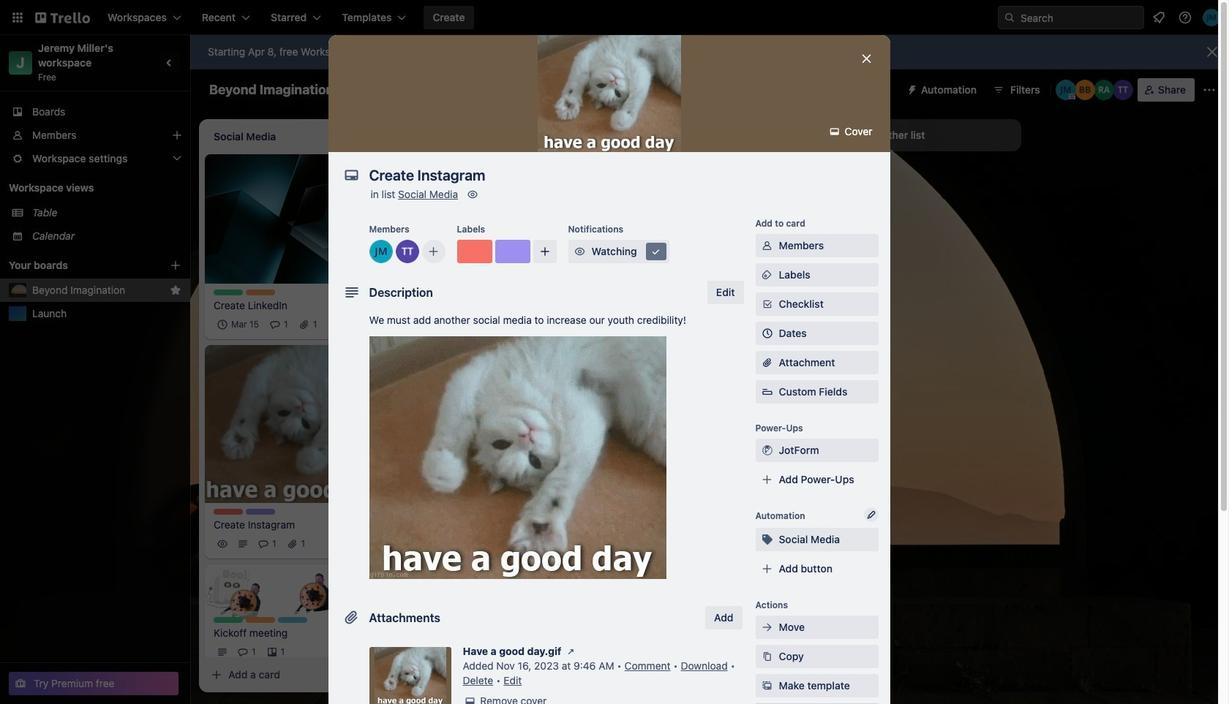 Task type: describe. For each thing, give the bounding box(es) containing it.
primary element
[[0, 0, 1229, 35]]

bob builder (bobbuilder40) image
[[1075, 80, 1095, 100]]

ruby anderson (rubyanderson7) image
[[1094, 80, 1114, 100]]

create from template… image
[[375, 670, 386, 681]]

color: red, title: none image
[[214, 509, 243, 515]]

edit card image
[[365, 352, 377, 363]]

color: green, title: none image
[[214, 290, 243, 295]]

color: sky, title: "sparkling" element
[[278, 618, 307, 624]]

color: bold red, title: "thoughts" element
[[422, 377, 451, 383]]

open information menu image
[[1178, 10, 1193, 25]]

color: orange, title: none image for color: green, title: none icon
[[246, 618, 275, 624]]

add board image
[[170, 260, 181, 271]]

color: purple, title: none image
[[495, 240, 530, 263]]

show menu image
[[1202, 83, 1217, 97]]



Task type: locate. For each thing, give the bounding box(es) containing it.
back to home image
[[35, 6, 90, 29]]

color: orange, title: none image
[[246, 290, 275, 295], [246, 618, 275, 624]]

1 horizontal spatial terry turtle (terryturtle) image
[[536, 342, 553, 360]]

sm image
[[901, 78, 921, 99], [649, 244, 663, 259], [760, 268, 775, 282], [760, 443, 775, 458], [760, 533, 775, 547], [760, 621, 775, 635], [760, 650, 775, 664], [760, 679, 775, 694]]

color: orange, title: none image right color: green, title: none icon
[[246, 618, 275, 624]]

color: orange, title: none image right color: green, title: none image at the top left of page
[[246, 290, 275, 295]]

starred icon image
[[170, 285, 181, 296]]

None checkbox
[[442, 301, 519, 319]]

1 vertical spatial color: orange, title: none image
[[246, 618, 275, 624]]

0 vertical spatial color: orange, title: none image
[[246, 290, 275, 295]]

color: purple, title: none image
[[246, 509, 275, 515]]

terry turtle (terryturtle) image
[[1113, 80, 1133, 100], [361, 316, 378, 333], [340, 536, 358, 553], [361, 644, 378, 662]]

None text field
[[362, 162, 845, 189]]

1 vertical spatial create from template… image
[[583, 440, 594, 452]]

your boards with 2 items element
[[9, 257, 148, 274]]

color: red, title: none image
[[457, 240, 492, 263]]

color: orange, title: none image for color: green, title: none image at the top left of page
[[246, 290, 275, 295]]

0 vertical spatial terry turtle (terryturtle) image
[[396, 240, 419, 263]]

1 horizontal spatial create from template… image
[[790, 396, 802, 408]]

1 vertical spatial terry turtle (terryturtle) image
[[536, 342, 553, 360]]

search image
[[1004, 12, 1016, 23]]

0 vertical spatial create from template… image
[[790, 396, 802, 408]]

Search field
[[1016, 7, 1144, 29]]

jeremy miller (jeremymiller198) image
[[1203, 9, 1221, 26], [1056, 80, 1076, 100], [556, 342, 574, 360], [361, 536, 378, 553]]

terry turtle (terryturtle) image left ruby anderson (rubyanderson7) icon
[[536, 342, 553, 360]]

add members to card image
[[428, 244, 439, 259]]

create from template… image
[[790, 396, 802, 408], [583, 440, 594, 452]]

None checkbox
[[214, 316, 263, 333]]

1 color: orange, title: none image from the top
[[246, 290, 275, 295]]

0 horizontal spatial create from template… image
[[583, 440, 594, 452]]

ruby anderson (rubyanderson7) image
[[577, 342, 594, 360]]

color: green, title: none image
[[214, 618, 243, 624]]

customize views image
[[566, 83, 580, 97]]

jeremy miller (jeremymiller198) image
[[369, 240, 393, 263]]

Board name text field
[[202, 78, 341, 102]]

sm image
[[828, 124, 842, 139], [465, 187, 480, 202], [760, 239, 775, 253], [573, 244, 587, 259], [564, 645, 578, 659], [463, 694, 477, 705]]

terry turtle (terryturtle) image
[[396, 240, 419, 263], [536, 342, 553, 360]]

terry turtle (terryturtle) image right jeremy miller (jeremymiller198) icon
[[396, 240, 419, 263]]

2 color: orange, title: none image from the top
[[246, 618, 275, 624]]

have\_a\_good\_day.gif image
[[369, 337, 666, 580]]

0 horizontal spatial terry turtle (terryturtle) image
[[396, 240, 419, 263]]

0 notifications image
[[1150, 9, 1168, 26]]



Task type: vqa. For each thing, say whether or not it's contained in the screenshot.
the right Color: red, title: none image
yes



